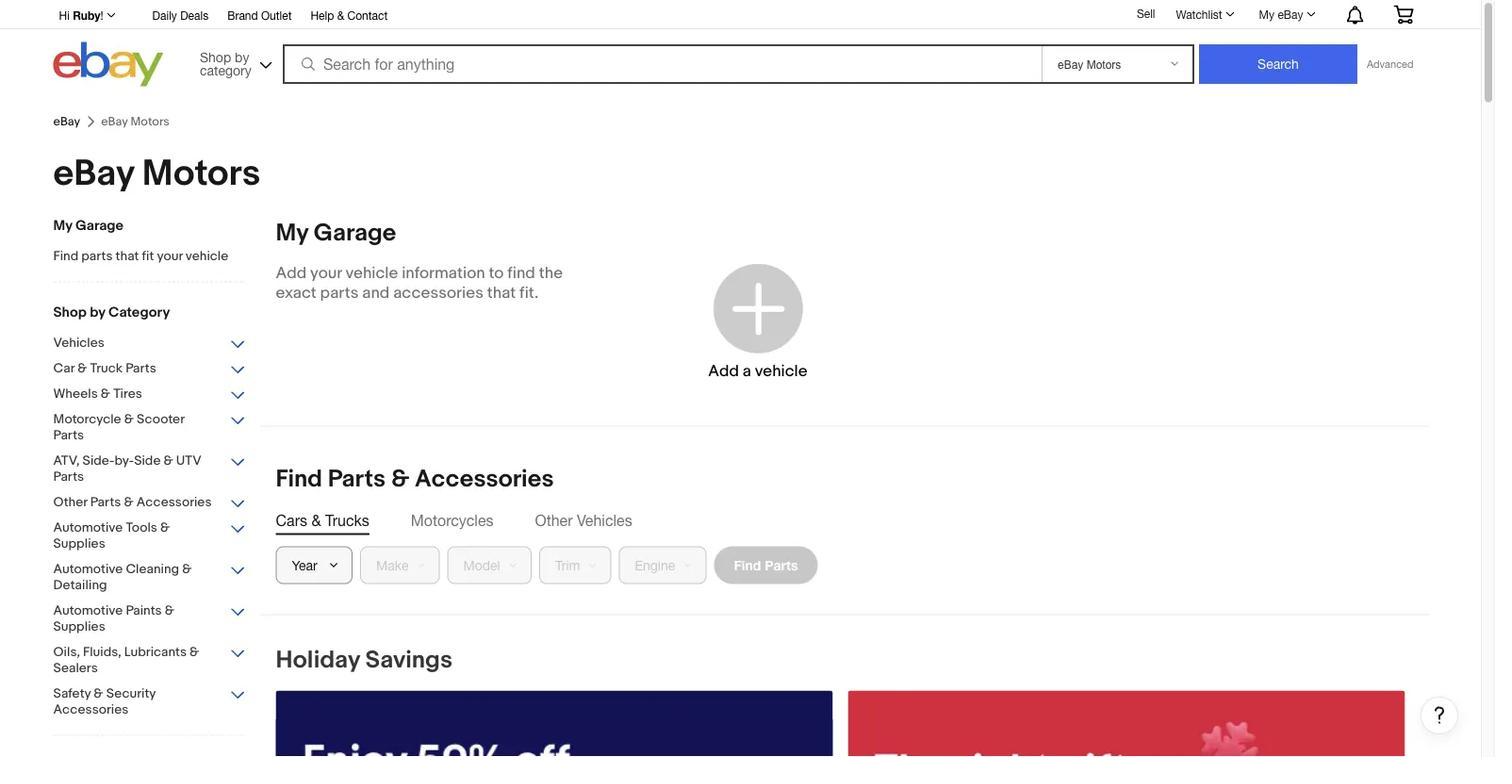 Task type: describe. For each thing, give the bounding box(es) containing it.
fit.
[[520, 283, 539, 303]]

advanced link
[[1358, 45, 1424, 83]]

0 horizontal spatial vehicle
[[186, 249, 228, 265]]

scooter
[[137, 412, 184, 428]]

& inside account navigation
[[337, 8, 344, 22]]

automotive paints & supplies button
[[53, 603, 247, 637]]

sell
[[1137, 7, 1156, 20]]

tires
[[113, 386, 142, 402]]

holiday savings
[[276, 646, 453, 675]]

& inside tab list
[[312, 512, 321, 529]]

ebay motors
[[53, 152, 261, 196]]

my ebay link
[[1249, 3, 1325, 25]]

motorcycle
[[53, 412, 121, 428]]

information
[[402, 264, 485, 283]]

safety & security accessories button
[[53, 686, 247, 720]]

brand
[[227, 8, 258, 22]]

Search for anything text field
[[286, 46, 1038, 82]]

brand outlet
[[227, 8, 292, 22]]

help, opens dialogs image
[[1431, 706, 1450, 725]]

vehicles inside main content
[[577, 512, 633, 529]]

1 horizontal spatial my garage
[[276, 219, 396, 248]]

add for add a vehicle
[[709, 362, 739, 382]]

find parts that fit your vehicle
[[53, 249, 228, 265]]

shop by category
[[200, 49, 252, 78]]

1 supplies from the top
[[53, 536, 105, 552]]

trucks
[[325, 512, 370, 529]]

side-
[[83, 453, 115, 469]]

oils, fluids, lubricants & sealers button
[[53, 645, 247, 679]]

vehicles button
[[53, 335, 247, 353]]

find for find parts
[[734, 557, 761, 573]]

utv
[[176, 453, 201, 469]]

vehicle for add your vehicle information to find the exact parts and accessories that fit.
[[346, 264, 398, 283]]

2 automotive from the top
[[53, 562, 123, 578]]

lubricants
[[124, 645, 187, 661]]

deals
[[180, 8, 209, 22]]

0 horizontal spatial garage
[[75, 217, 124, 234]]

hi ruby !
[[59, 8, 103, 22]]

find parts & accessories
[[276, 465, 554, 494]]

none submit inside shop by category banner
[[1200, 44, 1358, 84]]

tools
[[126, 520, 157, 536]]

security
[[106, 686, 156, 702]]

wheels & tires button
[[53, 386, 247, 404]]

other inside vehicles car & truck parts wheels & tires motorcycle & scooter parts atv, side-by-side & utv parts other parts & accessories automotive tools & supplies automotive cleaning & detailing automotive paints & supplies oils, fluids, lubricants & sealers safety & security accessories
[[53, 495, 87, 511]]

tab list inside main content
[[276, 510, 1413, 531]]

none text field inside main content
[[848, 691, 1406, 757]]

car
[[53, 361, 75, 377]]

garage inside main content
[[314, 219, 396, 248]]

sealers
[[53, 661, 98, 677]]

contact
[[348, 8, 388, 22]]

parts inside add your vehicle information to find the exact parts and accessories that fit.
[[320, 283, 359, 303]]

the
[[539, 264, 563, 283]]

my ebay
[[1260, 8, 1304, 21]]

truck
[[90, 361, 123, 377]]

category
[[200, 62, 252, 78]]

add a vehicle image
[[709, 259, 808, 358]]

my inside account navigation
[[1260, 8, 1275, 21]]

account navigation
[[49, 0, 1428, 29]]

vehicles inside vehicles car & truck parts wheels & tires motorcycle & scooter parts atv, side-by-side & utv parts other parts & accessories automotive tools & supplies automotive cleaning & detailing automotive paints & supplies oils, fluids, lubricants & sealers safety & security accessories
[[53, 335, 105, 351]]

brand outlet link
[[227, 6, 292, 26]]

ebay for ebay motors
[[53, 152, 134, 196]]

add your vehicle information to find the exact parts and accessories that fit.
[[276, 264, 563, 303]]

vehicles car & truck parts wheels & tires motorcycle & scooter parts atv, side-by-side & utv parts other parts & accessories automotive tools & supplies automotive cleaning & detailing automotive paints & supplies oils, fluids, lubricants & sealers safety & security accessories
[[53, 335, 212, 718]]

side
[[134, 453, 161, 469]]

cleaning
[[126, 562, 179, 578]]

ebay for ebay
[[53, 114, 80, 129]]

daily deals link
[[152, 6, 209, 26]]

paints
[[126, 603, 162, 619]]

accessories inside main content
[[415, 465, 554, 494]]

your shopping cart image
[[1394, 5, 1415, 24]]



Task type: vqa. For each thing, say whether or not it's contained in the screenshot.
'Car'
yes



Task type: locate. For each thing, give the bounding box(es) containing it.
0 vertical spatial other
[[53, 495, 87, 511]]

that left fit
[[116, 249, 139, 265]]

1 vertical spatial by
[[90, 304, 105, 321]]

shop
[[200, 49, 231, 65], [53, 304, 87, 321]]

1 horizontal spatial garage
[[314, 219, 396, 248]]

motors
[[142, 152, 261, 196]]

watchlist
[[1177, 8, 1223, 21]]

vehicle right a
[[755, 362, 808, 382]]

by down "brand"
[[235, 49, 249, 65]]

2 vertical spatial automotive
[[53, 603, 123, 619]]

by inside shop by category
[[235, 49, 249, 65]]

by left "category"
[[90, 304, 105, 321]]

that inside add your vehicle information to find the exact parts and accessories that fit.
[[487, 283, 516, 303]]

your left and
[[310, 264, 342, 283]]

1 horizontal spatial by
[[235, 49, 249, 65]]

add inside add your vehicle information to find the exact parts and accessories that fit.
[[276, 264, 307, 283]]

your
[[157, 249, 183, 265], [310, 264, 342, 283]]

shop inside shop by category
[[200, 49, 231, 65]]

other
[[53, 495, 87, 511], [535, 512, 573, 529]]

0 vertical spatial ebay
[[1278, 8, 1304, 21]]

shop by category banner
[[49, 0, 1428, 91]]

by for category
[[90, 304, 105, 321]]

2 horizontal spatial accessories
[[415, 465, 554, 494]]

1 horizontal spatial find
[[276, 465, 323, 494]]

1 vertical spatial find
[[276, 465, 323, 494]]

vehicle inside add your vehicle information to find the exact parts and accessories that fit.
[[346, 264, 398, 283]]

1 horizontal spatial accessories
[[136, 495, 212, 511]]

shop by category button
[[191, 42, 276, 83]]

my up find parts that fit your vehicle
[[53, 217, 72, 234]]

0 vertical spatial automotive
[[53, 520, 123, 536]]

shop up the car
[[53, 304, 87, 321]]

safety
[[53, 686, 91, 702]]

garage
[[75, 217, 124, 234], [314, 219, 396, 248]]

accessories down "atv, side-by-side & utv parts" dropdown button
[[136, 495, 212, 511]]

advanced
[[1368, 58, 1414, 70]]

0 vertical spatial by
[[235, 49, 249, 65]]

your inside add your vehicle information to find the exact parts and accessories that fit.
[[310, 264, 342, 283]]

2 vertical spatial find
[[734, 557, 761, 573]]

add a vehicle button
[[641, 237, 875, 407]]

1 vertical spatial parts
[[320, 283, 359, 303]]

add left and
[[276, 264, 307, 283]]

parts
[[126, 361, 156, 377], [53, 428, 84, 444], [328, 465, 386, 494], [53, 469, 84, 485], [90, 495, 121, 511], [765, 557, 798, 573]]

atv,
[[53, 453, 80, 469]]

shop for shop by category
[[53, 304, 87, 321]]

daily
[[152, 8, 177, 22]]

ruby
[[73, 8, 100, 22]]

tab list
[[276, 510, 1413, 531]]

automotive
[[53, 520, 123, 536], [53, 562, 123, 578], [53, 603, 123, 619]]

automotive tools & supplies button
[[53, 520, 247, 554]]

shop down deals
[[200, 49, 231, 65]]

2 horizontal spatial vehicle
[[755, 362, 808, 382]]

supplies
[[53, 536, 105, 552], [53, 619, 105, 635]]

vehicle right fit
[[186, 249, 228, 265]]

that
[[116, 249, 139, 265], [487, 283, 516, 303]]

0 vertical spatial parts
[[81, 249, 113, 265]]

add for add your vehicle information to find the exact parts and accessories that fit.
[[276, 264, 307, 283]]

supplies up the "oils,"
[[53, 619, 105, 635]]

0 horizontal spatial other
[[53, 495, 87, 511]]

add inside button
[[709, 362, 739, 382]]

my up exact
[[276, 219, 309, 248]]

savings
[[365, 646, 453, 675]]

None text field
[[276, 691, 833, 757]]

ebay
[[1278, 8, 1304, 21], [53, 114, 80, 129], [53, 152, 134, 196]]

cars & trucks
[[276, 512, 370, 529]]

my inside main content
[[276, 219, 309, 248]]

accessories
[[415, 465, 554, 494], [136, 495, 212, 511], [53, 702, 129, 718]]

0 horizontal spatial accessories
[[53, 702, 129, 718]]

outlet
[[261, 8, 292, 22]]

my right watchlist link at top right
[[1260, 8, 1275, 21]]

&
[[337, 8, 344, 22], [77, 361, 87, 377], [101, 386, 110, 402], [124, 412, 134, 428], [164, 453, 173, 469], [391, 465, 410, 494], [124, 495, 134, 511], [312, 512, 321, 529], [160, 520, 170, 536], [182, 562, 192, 578], [165, 603, 174, 619], [190, 645, 199, 661], [94, 686, 103, 702]]

vehicle inside button
[[755, 362, 808, 382]]

1 horizontal spatial that
[[487, 283, 516, 303]]

oils,
[[53, 645, 80, 661]]

sell link
[[1129, 7, 1164, 20]]

detailing
[[53, 578, 107, 594]]

automotive left cleaning
[[53, 562, 123, 578]]

accessories down sealers
[[53, 702, 129, 718]]

None submit
[[1200, 44, 1358, 84]]

0 horizontal spatial find
[[53, 249, 78, 265]]

2 vertical spatial ebay
[[53, 152, 134, 196]]

fluids,
[[83, 645, 121, 661]]

1 horizontal spatial parts
[[320, 283, 359, 303]]

watchlist link
[[1166, 3, 1244, 25]]

garage up find parts that fit your vehicle
[[75, 217, 124, 234]]

0 vertical spatial supplies
[[53, 536, 105, 552]]

1 vertical spatial automotive
[[53, 562, 123, 578]]

1 vertical spatial vehicles
[[577, 512, 633, 529]]

0 horizontal spatial parts
[[81, 249, 113, 265]]

1 vertical spatial ebay
[[53, 114, 80, 129]]

automotive cleaning & detailing button
[[53, 562, 247, 596]]

0 horizontal spatial that
[[116, 249, 139, 265]]

my garage up exact
[[276, 219, 396, 248]]

other parts & accessories button
[[53, 495, 247, 513]]

help & contact
[[311, 8, 388, 22]]

0 horizontal spatial your
[[157, 249, 183, 265]]

1 horizontal spatial add
[[709, 362, 739, 382]]

None text field
[[848, 691, 1406, 757]]

find parts button
[[714, 547, 818, 584]]

0 horizontal spatial my garage
[[53, 217, 124, 234]]

0 vertical spatial add
[[276, 264, 307, 283]]

1 horizontal spatial shop
[[200, 49, 231, 65]]

help
[[311, 8, 334, 22]]

car & truck parts button
[[53, 361, 247, 379]]

main content
[[261, 218, 1459, 757]]

fit
[[142, 249, 154, 265]]

find parts that fit your vehicle link
[[53, 249, 247, 266]]

1 horizontal spatial vehicles
[[577, 512, 633, 529]]

accessories
[[393, 283, 484, 303]]

0 horizontal spatial vehicles
[[53, 335, 105, 351]]

other vehicles
[[535, 512, 633, 529]]

0 vertical spatial find
[[53, 249, 78, 265]]

by
[[235, 49, 249, 65], [90, 304, 105, 321]]

shop for shop by category
[[200, 49, 231, 65]]

add a vehicle
[[709, 362, 808, 382]]

atv, side-by-side & utv parts button
[[53, 453, 247, 487]]

your right fit
[[157, 249, 183, 265]]

ebay link
[[53, 114, 80, 129]]

vehicle left information in the top left of the page
[[346, 264, 398, 283]]

motorcycles
[[411, 512, 494, 529]]

parts inside button
[[765, 557, 798, 573]]

0 vertical spatial shop
[[200, 49, 231, 65]]

1 horizontal spatial vehicle
[[346, 264, 398, 283]]

add
[[276, 264, 307, 283], [709, 362, 739, 382]]

garage up and
[[314, 219, 396, 248]]

2 horizontal spatial my
[[1260, 8, 1275, 21]]

find for find parts & accessories
[[276, 465, 323, 494]]

add left a
[[709, 362, 739, 382]]

to
[[489, 264, 504, 283]]

category
[[108, 304, 170, 321]]

hi
[[59, 8, 70, 22]]

!
[[100, 8, 103, 22]]

holiday
[[276, 646, 360, 675]]

that left fit.
[[487, 283, 516, 303]]

find
[[53, 249, 78, 265], [276, 465, 323, 494], [734, 557, 761, 573]]

wheels
[[53, 386, 98, 402]]

automotive left tools
[[53, 520, 123, 536]]

accessories up motorcycles
[[415, 465, 554, 494]]

vehicle for add a vehicle
[[755, 362, 808, 382]]

0 horizontal spatial by
[[90, 304, 105, 321]]

1 vertical spatial add
[[709, 362, 739, 382]]

exact
[[276, 283, 317, 303]]

1 vertical spatial that
[[487, 283, 516, 303]]

motorcycle & scooter parts button
[[53, 412, 247, 446]]

0 vertical spatial vehicles
[[53, 335, 105, 351]]

1 vertical spatial shop
[[53, 304, 87, 321]]

parts left fit
[[81, 249, 113, 265]]

daily deals
[[152, 8, 209, 22]]

tab list containing cars & trucks
[[276, 510, 1413, 531]]

a
[[743, 362, 752, 382]]

none text field inside main content
[[276, 691, 833, 757]]

parts left and
[[320, 283, 359, 303]]

help & contact link
[[311, 6, 388, 26]]

find parts
[[734, 557, 798, 573]]

find for find parts that fit your vehicle
[[53, 249, 78, 265]]

0 horizontal spatial add
[[276, 264, 307, 283]]

and
[[362, 283, 390, 303]]

by-
[[115, 453, 134, 469]]

0 horizontal spatial shop
[[53, 304, 87, 321]]

my
[[1260, 8, 1275, 21], [53, 217, 72, 234], [276, 219, 309, 248]]

parts
[[81, 249, 113, 265], [320, 283, 359, 303]]

0 horizontal spatial my
[[53, 217, 72, 234]]

main content containing my garage
[[261, 218, 1459, 757]]

1 vertical spatial other
[[535, 512, 573, 529]]

1 horizontal spatial your
[[310, 264, 342, 283]]

automotive down detailing on the bottom of the page
[[53, 603, 123, 619]]

my garage up find parts that fit your vehicle
[[53, 217, 124, 234]]

supplies up detailing on the bottom of the page
[[53, 536, 105, 552]]

1 horizontal spatial my
[[276, 219, 309, 248]]

vehicles
[[53, 335, 105, 351], [577, 512, 633, 529]]

cars
[[276, 512, 307, 529]]

shop by category
[[53, 304, 170, 321]]

1 automotive from the top
[[53, 520, 123, 536]]

find inside button
[[734, 557, 761, 573]]

0 vertical spatial that
[[116, 249, 139, 265]]

my garage
[[53, 217, 124, 234], [276, 219, 396, 248]]

1 horizontal spatial other
[[535, 512, 573, 529]]

by for category
[[235, 49, 249, 65]]

find
[[508, 264, 536, 283]]

2 horizontal spatial find
[[734, 557, 761, 573]]

3 automotive from the top
[[53, 603, 123, 619]]

2 supplies from the top
[[53, 619, 105, 635]]

ebay inside my ebay link
[[1278, 8, 1304, 21]]

1 vertical spatial supplies
[[53, 619, 105, 635]]



